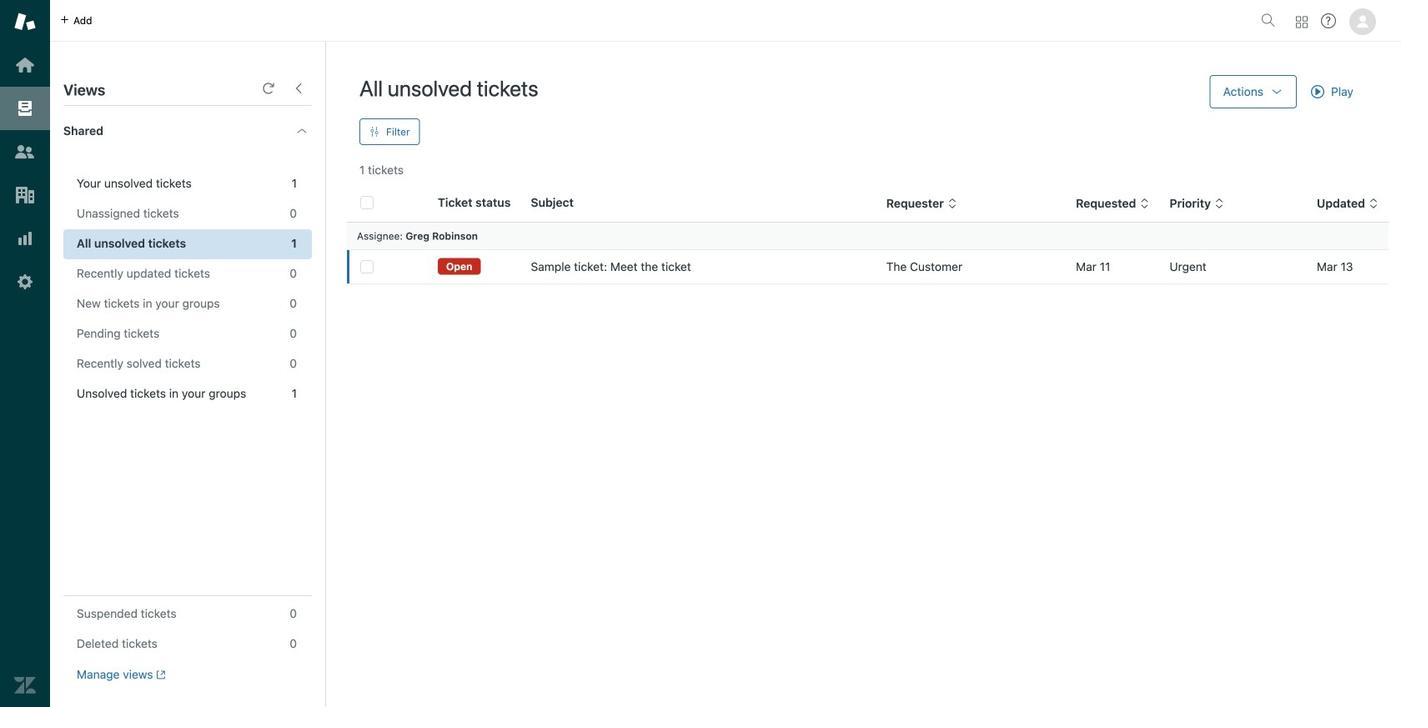 Task type: locate. For each thing, give the bounding box(es) containing it.
heading
[[50, 106, 325, 156]]

refresh views pane image
[[262, 82, 275, 95]]

organizations image
[[14, 184, 36, 206]]

zendesk image
[[14, 675, 36, 697]]

main element
[[0, 0, 50, 708]]

opens in a new tab image
[[153, 670, 166, 680]]

row
[[347, 250, 1389, 284]]

get help image
[[1322, 13, 1337, 28]]

customers image
[[14, 141, 36, 163]]



Task type: describe. For each thing, give the bounding box(es) containing it.
zendesk support image
[[14, 11, 36, 33]]

admin image
[[14, 271, 36, 293]]

views image
[[14, 98, 36, 119]]

zendesk products image
[[1297, 16, 1308, 28]]

get started image
[[14, 54, 36, 76]]

reporting image
[[14, 228, 36, 249]]

hide panel views image
[[292, 82, 305, 95]]



Task type: vqa. For each thing, say whether or not it's contained in the screenshot.
tab list
no



